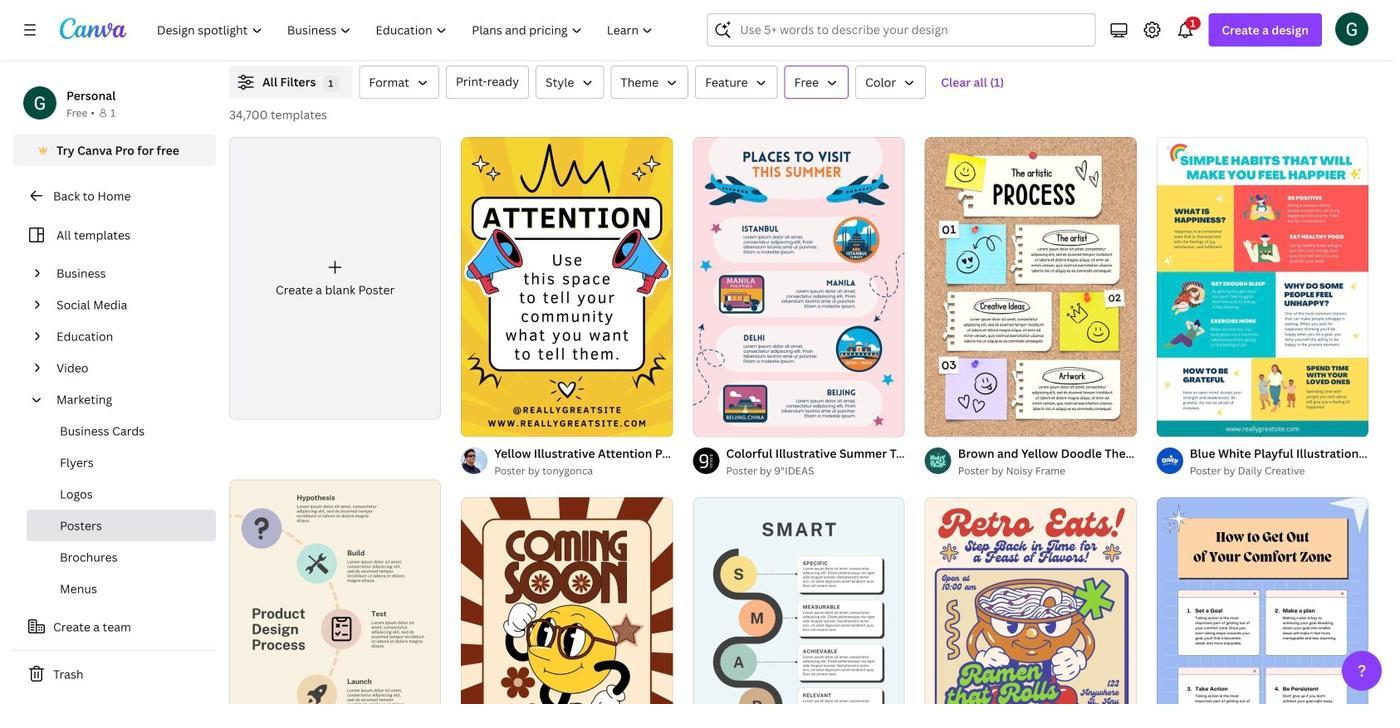 Task type: locate. For each thing, give the bounding box(es) containing it.
brown and cream retro coming soon poster image
[[461, 498, 673, 704]]

1 filter options selected element
[[323, 75, 339, 92]]

smart goals business infographic poster image
[[693, 498, 905, 704]]

yellow illustrative attention poster image
[[461, 137, 673, 437]]

green and blue retro illustrative food poster image
[[925, 498, 1137, 704]]

colorful illustrative summer travel infographic poster image
[[693, 137, 905, 437]]

None search field
[[707, 13, 1096, 47]]



Task type: describe. For each thing, give the bounding box(es) containing it.
blue white playful illustration lifestyle poster image
[[1157, 137, 1369, 437]]

blue memphis how to get out from comfort zone poster image
[[1157, 498, 1369, 704]]

Search search field
[[741, 14, 1085, 46]]

brown and yellow doodle the artistic process poster image
[[925, 137, 1137, 437]]

colorful minimalist design process infographic poster image
[[229, 480, 441, 704]]

greg robinson image
[[1336, 12, 1369, 45]]

top level navigation element
[[146, 13, 667, 47]]

create a blank poster element
[[229, 137, 441, 420]]



Task type: vqa. For each thing, say whether or not it's contained in the screenshot.
GREG ROBINSON ICON
yes



